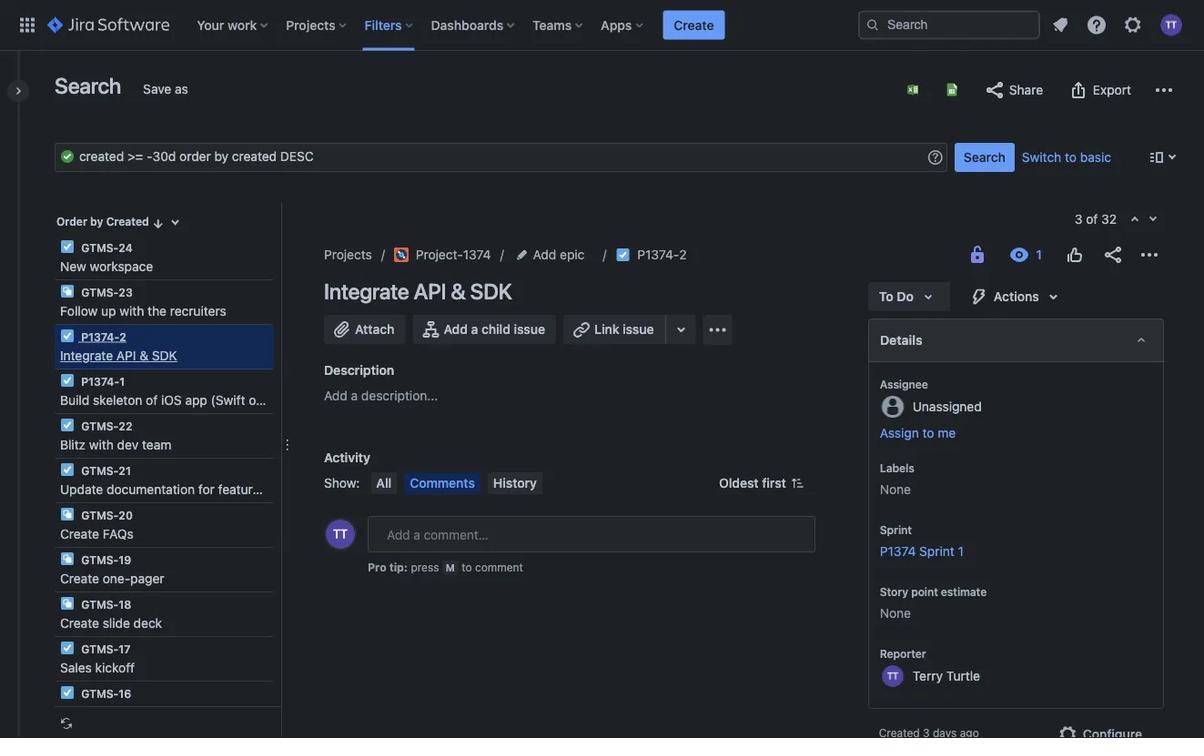 Task type: describe. For each thing, give the bounding box(es) containing it.
0 horizontal spatial to
[[462, 561, 472, 574]]

attach button
[[324, 315, 406, 344]]

p1374- for build skeleton of ios app (swift or flutter)
[[81, 375, 119, 388]]

first
[[762, 476, 786, 491]]

reporter
[[880, 647, 926, 660]]

0 horizontal spatial p1374-2
[[78, 330, 126, 343]]

help image
[[1086, 14, 1108, 36]]

1 vertical spatial integrate
[[60, 348, 113, 363]]

22
[[119, 420, 132, 432]]

create button
[[663, 10, 725, 40]]

one-
[[103, 571, 130, 586]]

none inside labels none
[[880, 482, 911, 497]]

apps button
[[596, 10, 650, 40]]

gtms-24
[[78, 241, 133, 254]]

p1374- for integrate api & sdk
[[81, 330, 119, 343]]

all
[[376, 476, 392, 491]]

task image for new workspace
[[60, 239, 75, 254]]

1 vertical spatial of
[[146, 393, 158, 408]]

estimate
[[941, 585, 987, 598]]

recruiters
[[170, 304, 226, 319]]

actions image
[[1139, 244, 1161, 266]]

small image
[[151, 216, 165, 231]]

projects button
[[281, 10, 354, 40]]

gtms- for workspace
[[81, 241, 119, 254]]

add for add a child issue
[[444, 322, 468, 337]]

create for create slide deck
[[60, 616, 99, 631]]

assign
[[880, 426, 919, 441]]

sub task image for create faqs
[[60, 507, 75, 522]]

terry turtle
[[913, 668, 980, 683]]

a for description...
[[351, 388, 358, 403]]

or
[[249, 393, 261, 408]]

attach
[[355, 322, 395, 337]]

point
[[911, 585, 938, 598]]

gtms- for one-
[[81, 554, 119, 566]]

save
[[143, 81, 171, 97]]

actions button
[[958, 282, 1076, 311]]

blitz with dev team
[[60, 437, 171, 452]]

activity
[[324, 450, 370, 465]]

task image for build skeleton of ios app (swift or flutter)
[[60, 373, 75, 388]]

for
[[198, 482, 215, 497]]

turtle
[[947, 668, 980, 683]]

update
[[60, 482, 103, 497]]

pro tip: press m to comment
[[368, 561, 523, 574]]

Search field
[[859, 10, 1041, 40]]

copy link to issue image
[[683, 247, 698, 261]]

23
[[119, 286, 133, 299]]

newest first image
[[790, 476, 805, 491]]

1 inside "sprint p1374 sprint 1"
[[958, 544, 964, 559]]

task image left 'p1374-2' link at right top
[[616, 248, 630, 262]]

appswitcher icon image
[[16, 14, 38, 36]]

task image for integrate api & sdk
[[60, 329, 75, 343]]

as
[[175, 81, 188, 97]]

press
[[411, 561, 439, 574]]

order by created link
[[55, 210, 167, 232]]

follow
[[60, 304, 98, 319]]

gtms-19
[[78, 554, 131, 566]]

add for add a description...
[[324, 388, 348, 403]]

gtms- for documentation
[[81, 464, 119, 477]]

save as button
[[134, 75, 197, 104]]

created
[[106, 215, 149, 228]]

settings image
[[1123, 14, 1144, 36]]

launch
[[60, 705, 103, 720]]

add a child issue
[[444, 322, 545, 337]]

child
[[482, 322, 511, 337]]

oldest first
[[719, 476, 786, 491]]

deck
[[134, 616, 162, 631]]

build skeleton of ios app (swift or flutter)
[[60, 393, 307, 408]]

17
[[119, 643, 131, 655]]

1 horizontal spatial of
[[1086, 212, 1098, 227]]

task image for sales kickoff
[[60, 641, 75, 655]]

kickoff
[[95, 661, 135, 676]]

primary element
[[11, 0, 859, 51]]

0 vertical spatial integrate
[[324, 279, 409, 304]]

3 of 32
[[1075, 212, 1117, 227]]

gtms-20
[[78, 509, 133, 522]]

documentation
[[107, 482, 195, 497]]

share link
[[975, 76, 1052, 105]]

search inside button
[[964, 150, 1006, 165]]

share image
[[1103, 244, 1124, 266]]

notifications image
[[1050, 14, 1072, 36]]

terry
[[913, 668, 943, 683]]

add a child issue button
[[413, 315, 556, 344]]

dashboards
[[431, 17, 504, 32]]

add app image
[[707, 319, 729, 341]]

task image for blitz with dev team
[[60, 418, 75, 432]]

story
[[880, 585, 909, 598]]

0 vertical spatial api
[[414, 279, 446, 304]]

create for create one-pager
[[60, 571, 99, 586]]

sidebar navigation image
[[0, 73, 40, 109]]

sub task image for create slide deck
[[60, 596, 75, 611]]

open in google sheets image
[[945, 82, 960, 97]]

sub task image
[[60, 284, 75, 299]]

oldest first button
[[708, 473, 816, 494]]

m
[[446, 562, 455, 574]]

description
[[324, 363, 394, 378]]

0 horizontal spatial with
[[89, 437, 114, 452]]

unassigned
[[913, 399, 982, 414]]

search image
[[866, 18, 880, 32]]

launch ad campaign
[[60, 705, 182, 720]]

sub task image for create one-pager
[[60, 552, 75, 566]]

sales
[[60, 661, 92, 676]]

search button
[[955, 143, 1015, 172]]

switch
[[1022, 150, 1062, 165]]

create one-pager
[[60, 571, 164, 586]]

switch to basic
[[1022, 150, 1112, 165]]

oldest
[[719, 476, 759, 491]]

your
[[197, 17, 224, 32]]

pager
[[130, 571, 164, 586]]



Task type: vqa. For each thing, say whether or not it's contained in the screenshot.
Appswitcher Icon
yes



Task type: locate. For each thing, give the bounding box(es) containing it.
task image for launch ad campaign
[[60, 686, 75, 700]]

create down gtms-20
[[60, 527, 99, 542]]

task image up launch
[[60, 686, 75, 700]]

add inside button
[[444, 322, 468, 337]]

gtms- up up
[[81, 286, 119, 299]]

menu bar containing all
[[367, 473, 546, 494]]

dev
[[117, 437, 139, 452]]

p1374-2 up the link web pages and more icon
[[638, 247, 687, 262]]

0 horizontal spatial search
[[55, 73, 121, 98]]

story point estimate none
[[880, 585, 987, 621]]

9 gtms- from the top
[[81, 687, 119, 700]]

show:
[[324, 476, 360, 491]]

gtms- for ad
[[81, 687, 119, 700]]

1 horizontal spatial issue
[[623, 322, 654, 337]]

1 vertical spatial sub task image
[[60, 552, 75, 566]]

1 horizontal spatial with
[[120, 304, 144, 319]]

1 vertical spatial 2
[[119, 330, 126, 343]]

gtms- for faqs
[[81, 509, 119, 522]]

assignee
[[880, 378, 928, 391]]

all button
[[371, 473, 397, 494]]

1 vertical spatial integrate api & sdk
[[60, 348, 177, 363]]

projects for projects link
[[324, 247, 372, 262]]

1 vertical spatial api
[[116, 348, 136, 363]]

2 horizontal spatial add
[[533, 247, 557, 262]]

1 issue from the left
[[514, 322, 545, 337]]

new workspace
[[60, 259, 153, 274]]

0 vertical spatial &
[[451, 279, 466, 304]]

of left ios
[[146, 393, 158, 408]]

to left basic
[[1065, 150, 1077, 165]]

app
[[185, 393, 207, 408]]

gtms-
[[81, 241, 119, 254], [81, 286, 119, 299], [81, 420, 119, 432], [81, 464, 119, 477], [81, 509, 119, 522], [81, 554, 119, 566], [81, 598, 119, 611], [81, 643, 119, 655], [81, 687, 119, 700]]

0 horizontal spatial a
[[351, 388, 358, 403]]

1 up 'estimate'
[[958, 544, 964, 559]]

sub task image
[[60, 507, 75, 522], [60, 552, 75, 566], [60, 596, 75, 611]]

1 vertical spatial 1
[[958, 544, 964, 559]]

1 horizontal spatial search
[[964, 150, 1006, 165]]

Add a comment… field
[[368, 516, 816, 553]]

your profile and settings image
[[1161, 14, 1183, 36]]

1 vertical spatial none
[[880, 606, 911, 621]]

teams
[[533, 17, 572, 32]]

to left me
[[923, 426, 935, 441]]

2 issue from the left
[[623, 322, 654, 337]]

to for switch
[[1065, 150, 1077, 165]]

faqs
[[103, 527, 134, 542]]

p1374- up skeleton
[[81, 375, 119, 388]]

order
[[56, 215, 87, 228]]

p1374-2 down up
[[78, 330, 126, 343]]

follow up with the recruiters
[[60, 304, 226, 319]]

api down project-
[[414, 279, 446, 304]]

gtms- for slide
[[81, 598, 119, 611]]

gtms- up create one-pager at the left bottom of page
[[81, 554, 119, 566]]

create right apps dropdown button
[[674, 17, 714, 32]]

2 vertical spatial to
[[462, 561, 472, 574]]

comments
[[410, 476, 475, 491]]

update documentation for feature update
[[60, 482, 304, 497]]

gtms-16
[[78, 687, 131, 700]]

apps
[[601, 17, 632, 32]]

1 vertical spatial p1374-
[[81, 330, 119, 343]]

gtms- up "create slide deck"
[[81, 598, 119, 611]]

issue inside 'button'
[[623, 322, 654, 337]]

0 horizontal spatial integrate
[[60, 348, 113, 363]]

up
[[101, 304, 116, 319]]

task image up blitz
[[60, 418, 75, 432]]

1 horizontal spatial api
[[414, 279, 446, 304]]

task image for update documentation for feature update
[[60, 462, 75, 477]]

sprint p1374 sprint 1
[[880, 523, 964, 559]]

gtms-23
[[78, 286, 133, 299]]

task image
[[60, 239, 75, 254], [616, 248, 630, 262], [60, 418, 75, 432], [60, 462, 75, 477], [60, 641, 75, 655], [60, 686, 75, 700]]

0 vertical spatial projects
[[286, 17, 336, 32]]

None text field
[[55, 143, 948, 172]]

2
[[680, 247, 687, 262], [119, 330, 126, 343]]

search right the sidebar navigation image
[[55, 73, 121, 98]]

0 horizontal spatial sdk
[[152, 348, 177, 363]]

0 vertical spatial a
[[471, 322, 478, 337]]

task image up sales
[[60, 641, 75, 655]]

integrate api & sdk up p1374-1
[[60, 348, 177, 363]]

none down "story"
[[880, 606, 911, 621]]

your work button
[[191, 10, 275, 40]]

0 horizontal spatial &
[[140, 348, 149, 363]]

add inside dropdown button
[[533, 247, 557, 262]]

open in microsoft excel image
[[906, 82, 920, 97]]

flutter)
[[264, 393, 307, 408]]

0 horizontal spatial issue
[[514, 322, 545, 337]]

1 sub task image from the top
[[60, 507, 75, 522]]

ad
[[106, 705, 121, 720]]

0 vertical spatial integrate api & sdk
[[324, 279, 512, 304]]

projects inside dropdown button
[[286, 17, 336, 32]]

1 horizontal spatial to
[[923, 426, 935, 441]]

export
[[1093, 82, 1132, 97]]

2 up the link web pages and more icon
[[680, 247, 687, 262]]

1 horizontal spatial add
[[444, 322, 468, 337]]

pro
[[368, 561, 387, 574]]

integrate up attach button
[[324, 279, 409, 304]]

banner
[[0, 0, 1204, 51]]

of right 3 in the top right of the page
[[1086, 212, 1098, 227]]

assign to me button
[[880, 424, 1145, 442]]

task image up build
[[60, 373, 75, 388]]

0 vertical spatial 2
[[680, 247, 687, 262]]

24
[[119, 241, 133, 254]]

task image up new at the left
[[60, 239, 75, 254]]

& down project-1374
[[451, 279, 466, 304]]

comment
[[475, 561, 523, 574]]

6 gtms- from the top
[[81, 554, 119, 566]]

7 gtms- from the top
[[81, 598, 119, 611]]

p1374- left copy link to issue icon
[[638, 247, 680, 262]]

to
[[879, 289, 894, 304]]

gtms- up update
[[81, 464, 119, 477]]

2 none from the top
[[880, 606, 911, 621]]

issue inside button
[[514, 322, 545, 337]]

dashboards button
[[426, 10, 522, 40]]

task image up update
[[60, 462, 75, 477]]

0 vertical spatial task image
[[60, 329, 75, 343]]

skeleton
[[93, 393, 142, 408]]

&
[[451, 279, 466, 304], [140, 348, 149, 363]]

labels
[[880, 462, 915, 474]]

me
[[938, 426, 956, 441]]

history
[[493, 476, 537, 491]]

18
[[119, 598, 131, 611]]

jira software image
[[47, 14, 170, 36], [47, 14, 170, 36]]

projects link
[[324, 244, 372, 266]]

gtms- for up
[[81, 286, 119, 299]]

save as
[[143, 81, 188, 97]]

project 1374 image
[[394, 248, 409, 262]]

1 horizontal spatial a
[[471, 322, 478, 337]]

with
[[120, 304, 144, 319], [89, 437, 114, 452]]

32
[[1102, 212, 1117, 227]]

add left child
[[444, 322, 468, 337]]

issue right link
[[623, 322, 654, 337]]

21
[[119, 464, 131, 477]]

2 vertical spatial add
[[324, 388, 348, 403]]

previous issue 'gtms-23' ( type 'k' ) image
[[1128, 213, 1143, 228]]

task image down the follow
[[60, 329, 75, 343]]

link web pages and more image
[[671, 319, 692, 340]]

3 gtms- from the top
[[81, 420, 119, 432]]

0 horizontal spatial add
[[324, 388, 348, 403]]

issue right child
[[514, 322, 545, 337]]

campaign
[[125, 705, 182, 720]]

1 horizontal spatial &
[[451, 279, 466, 304]]

a down description
[[351, 388, 358, 403]]

3 sub task image from the top
[[60, 596, 75, 611]]

to do
[[879, 289, 914, 304]]

1 vertical spatial projects
[[324, 247, 372, 262]]

build
[[60, 393, 89, 408]]

a left child
[[471, 322, 478, 337]]

p1374-2
[[638, 247, 687, 262], [78, 330, 126, 343]]

0 vertical spatial add
[[533, 247, 557, 262]]

gtms- up "create faqs"
[[81, 509, 119, 522]]

0 vertical spatial sub task image
[[60, 507, 75, 522]]

1 vertical spatial sdk
[[152, 348, 177, 363]]

1 vertical spatial add
[[444, 322, 468, 337]]

2 horizontal spatial to
[[1065, 150, 1077, 165]]

2 down follow up with the recruiters
[[119, 330, 126, 343]]

19
[[119, 554, 131, 566]]

sub task image left gtms-18
[[60, 596, 75, 611]]

1 horizontal spatial integrate api & sdk
[[324, 279, 512, 304]]

0 horizontal spatial of
[[146, 393, 158, 408]]

p1374
[[880, 544, 916, 559]]

create slide deck
[[60, 616, 162, 631]]

gtms- for kickoff
[[81, 643, 119, 655]]

with down 23
[[120, 304, 144, 319]]

p1374- down up
[[81, 330, 119, 343]]

1 vertical spatial a
[[351, 388, 358, 403]]

epic
[[560, 247, 585, 262]]

to for assign
[[923, 426, 935, 441]]

integrate
[[324, 279, 409, 304], [60, 348, 113, 363]]

link
[[595, 322, 620, 337]]

add epic button
[[513, 244, 590, 266]]

1 horizontal spatial 2
[[680, 247, 687, 262]]

sdk up ios
[[152, 348, 177, 363]]

your work
[[197, 17, 257, 32]]

1 horizontal spatial integrate
[[324, 279, 409, 304]]

team
[[142, 437, 171, 452]]

sub task image left gtms-19
[[60, 552, 75, 566]]

projects for projects dropdown button
[[286, 17, 336, 32]]

integrate api & sdk
[[324, 279, 512, 304], [60, 348, 177, 363]]

add left epic
[[533, 247, 557, 262]]

0 vertical spatial sdk
[[470, 279, 512, 304]]

0 horizontal spatial 2
[[119, 330, 126, 343]]

profile image of terry turtle image
[[326, 520, 355, 549]]

sprint up p1374
[[880, 523, 912, 536]]

& down follow up with the recruiters
[[140, 348, 149, 363]]

order by created
[[56, 215, 149, 228]]

gtms- for with
[[81, 420, 119, 432]]

3
[[1075, 212, 1083, 227]]

1 horizontal spatial sprint
[[920, 544, 955, 559]]

0 horizontal spatial integrate api & sdk
[[60, 348, 177, 363]]

gtms- up sales kickoff
[[81, 643, 119, 655]]

teams button
[[527, 10, 590, 40]]

to do button
[[868, 282, 950, 311]]

p1374 sprint 1 link
[[880, 544, 964, 559]]

(swift
[[211, 393, 245, 408]]

next issue 'p1374-1' ( type 'j' ) image
[[1146, 212, 1161, 227]]

0 horizontal spatial 1
[[119, 375, 125, 388]]

add for add epic
[[533, 247, 557, 262]]

gtms- up new workspace
[[81, 241, 119, 254]]

0 vertical spatial p1374-2
[[638, 247, 687, 262]]

gtms- up ad
[[81, 687, 119, 700]]

history button
[[488, 473, 543, 494]]

add epic
[[533, 247, 585, 262]]

details element
[[868, 319, 1164, 362]]

0 vertical spatial search
[[55, 73, 121, 98]]

0 horizontal spatial sprint
[[880, 523, 912, 536]]

2 sub task image from the top
[[60, 552, 75, 566]]

to right m
[[462, 561, 472, 574]]

1 vertical spatial sprint
[[920, 544, 955, 559]]

filters button
[[359, 10, 420, 40]]

gtms- up blitz with dev team
[[81, 420, 119, 432]]

0 vertical spatial 1
[[119, 375, 125, 388]]

create faqs
[[60, 527, 134, 542]]

2 task image from the top
[[60, 373, 75, 388]]

to inside button
[[923, 426, 935, 441]]

project-
[[416, 247, 463, 262]]

0 vertical spatial sprint
[[880, 523, 912, 536]]

integrate api & sdk down project 1374 'icon'
[[324, 279, 512, 304]]

1 vertical spatial &
[[140, 348, 149, 363]]

2 gtms- from the top
[[81, 286, 119, 299]]

create down gtms-18
[[60, 616, 99, 631]]

none down labels
[[880, 482, 911, 497]]

1 vertical spatial search
[[964, 150, 1006, 165]]

1 horizontal spatial 1
[[958, 544, 964, 559]]

0 vertical spatial to
[[1065, 150, 1077, 165]]

banner containing your work
[[0, 0, 1204, 51]]

1 vertical spatial task image
[[60, 373, 75, 388]]

5 gtms- from the top
[[81, 509, 119, 522]]

integrate up p1374-1
[[60, 348, 113, 363]]

link issue
[[595, 322, 654, 337]]

gtms-18
[[78, 598, 131, 611]]

1 vertical spatial to
[[923, 426, 935, 441]]

gtms-21
[[78, 464, 131, 477]]

reporter pin to top. only you can see pinned fields. image
[[930, 646, 945, 661]]

sub task image down update
[[60, 507, 75, 522]]

a for child
[[471, 322, 478, 337]]

vote options: no one has voted for this issue yet. image
[[1064, 244, 1086, 266]]

ios
[[161, 393, 182, 408]]

create down gtms-19
[[60, 571, 99, 586]]

filters
[[365, 17, 402, 32]]

issue
[[514, 322, 545, 337], [623, 322, 654, 337]]

1 gtms- from the top
[[81, 241, 119, 254]]

the
[[148, 304, 167, 319]]

sprint right p1374
[[920, 544, 955, 559]]

none inside story point estimate none
[[880, 606, 911, 621]]

1 horizontal spatial p1374-2
[[638, 247, 687, 262]]

add down description
[[324, 388, 348, 403]]

sprint
[[880, 523, 912, 536], [920, 544, 955, 559]]

2 vertical spatial sub task image
[[60, 596, 75, 611]]

20
[[119, 509, 133, 522]]

api up p1374-1
[[116, 348, 136, 363]]

1 vertical spatial with
[[89, 437, 114, 452]]

tip:
[[389, 561, 408, 574]]

a inside button
[[471, 322, 478, 337]]

menu bar
[[367, 473, 546, 494]]

link issue button
[[564, 315, 667, 344]]

search left switch
[[964, 150, 1006, 165]]

0 vertical spatial p1374-
[[638, 247, 680, 262]]

4 gtms- from the top
[[81, 464, 119, 477]]

basic
[[1080, 150, 1112, 165]]

1 task image from the top
[[60, 329, 75, 343]]

projects left project 1374 'icon'
[[324, 247, 372, 262]]

1 horizontal spatial sdk
[[470, 279, 512, 304]]

projects right work
[[286, 17, 336, 32]]

1 vertical spatial p1374-2
[[78, 330, 126, 343]]

1 up skeleton
[[119, 375, 125, 388]]

description...
[[361, 388, 438, 403]]

sales kickoff
[[60, 661, 135, 676]]

0 horizontal spatial api
[[116, 348, 136, 363]]

task image
[[60, 329, 75, 343], [60, 373, 75, 388]]

8 gtms- from the top
[[81, 643, 119, 655]]

sdk up 'add a child issue'
[[470, 279, 512, 304]]

2 vertical spatial p1374-
[[81, 375, 119, 388]]

blitz
[[60, 437, 86, 452]]

0 vertical spatial of
[[1086, 212, 1098, 227]]

1 none from the top
[[880, 482, 911, 497]]

0 vertical spatial with
[[120, 304, 144, 319]]

with down gtms-22
[[89, 437, 114, 452]]

actions
[[994, 289, 1039, 304]]

create for create faqs
[[60, 527, 99, 542]]

new
[[60, 259, 86, 274]]

create inside create button
[[674, 17, 714, 32]]

0 vertical spatial none
[[880, 482, 911, 497]]

create for create
[[674, 17, 714, 32]]



